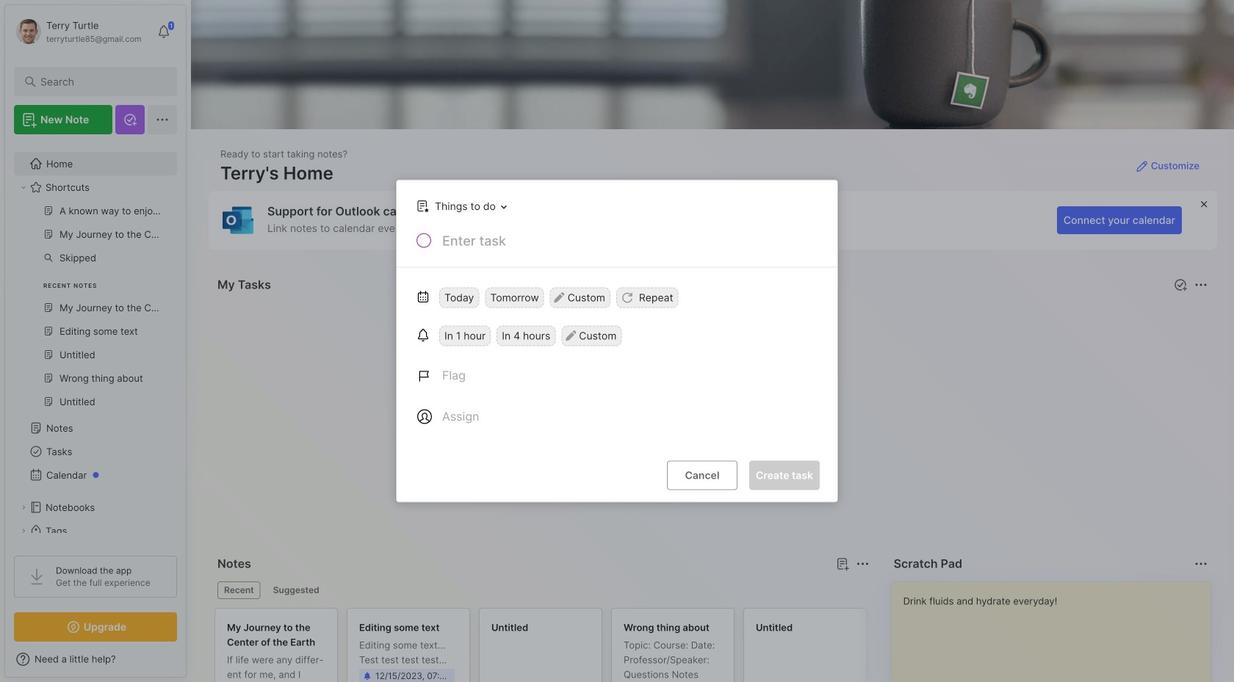 Task type: describe. For each thing, give the bounding box(es) containing it.
group inside tree
[[14, 199, 168, 423]]

Go to note or move task field
[[409, 196, 512, 217]]

Search text field
[[40, 75, 158, 89]]

tree inside main element
[[5, 143, 186, 599]]



Task type: vqa. For each thing, say whether or not it's contained in the screenshot.
the leftmost tab
yes



Task type: locate. For each thing, give the bounding box(es) containing it.
expand tags image
[[19, 527, 28, 536]]

Start writing… text field
[[904, 583, 1210, 683]]

none search field inside main element
[[40, 73, 158, 90]]

2 tab from the left
[[267, 582, 326, 600]]

tab list
[[218, 582, 868, 600]]

0 horizontal spatial tab
[[218, 582, 261, 600]]

new task image
[[1174, 278, 1188, 292]]

main element
[[0, 0, 191, 683]]

tree
[[5, 143, 186, 599]]

None search field
[[40, 73, 158, 90]]

row group
[[215, 608, 1235, 683]]

1 tab from the left
[[218, 582, 261, 600]]

tab
[[218, 582, 261, 600], [267, 582, 326, 600]]

Enter task text field
[[441, 232, 820, 257]]

group
[[14, 199, 168, 423]]

expand notebooks image
[[19, 503, 28, 512]]

1 horizontal spatial tab
[[267, 582, 326, 600]]



